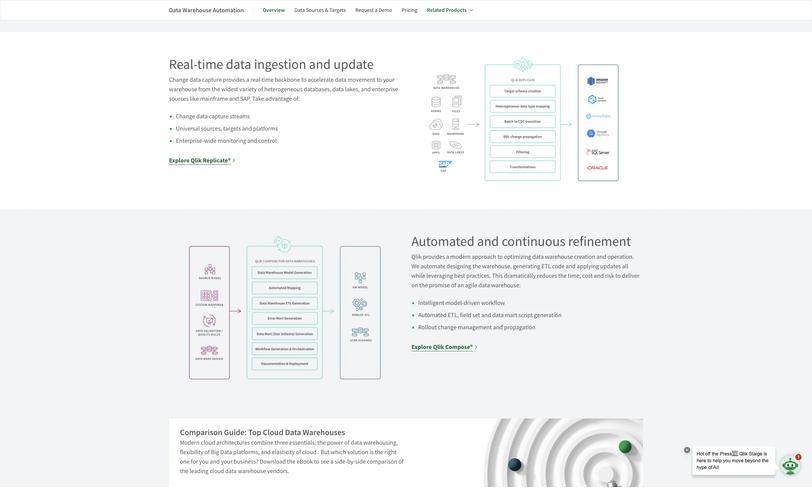 Task type: locate. For each thing, give the bounding box(es) containing it.
explore down enterprise-
[[169, 157, 190, 165]]

movement
[[348, 76, 376, 84]]

0 horizontal spatial explore
[[169, 157, 190, 165]]

related products
[[427, 6, 467, 14]]

1 horizontal spatial provides
[[423, 254, 445, 261]]

this
[[492, 273, 503, 280]]

of right power
[[345, 440, 350, 447]]

lakes,
[[345, 86, 360, 93]]

creation
[[575, 254, 596, 261]]

backbone
[[275, 76, 300, 84]]

widest
[[222, 86, 238, 93]]

of left big
[[205, 449, 210, 457]]

all
[[623, 263, 629, 271]]

reduces
[[537, 273, 558, 280]]

1 horizontal spatial warehouse
[[238, 468, 266, 476]]

a left demo
[[375, 7, 378, 14]]

qlik inside explore qlik compose® link
[[433, 344, 444, 352]]

your inside change data capture provides a real-time backbone to accelerate data movement to your warehouse from the widest variety of heterogeneous databases, data lakes, and enterprise sources like mainframe and sap. take advantage of:
[[383, 76, 395, 84]]

a
[[375, 7, 378, 14], [246, 76, 250, 84], [446, 254, 450, 261], [331, 459, 334, 466]]

real-
[[169, 56, 198, 73]]

0 vertical spatial explore
[[169, 157, 190, 165]]

1 horizontal spatial qlik
[[412, 254, 422, 261]]

generating
[[513, 263, 541, 271]]

automated down intelligent
[[419, 312, 447, 320]]

to up enterprise at the top left
[[377, 76, 382, 84]]

0 vertical spatial time
[[198, 56, 223, 73]]

0 vertical spatial provides
[[223, 76, 245, 84]]

capture inside change data capture provides a real-time backbone to accelerate data movement to your warehouse from the widest variety of heterogeneous databases, data lakes, and enterprise sources like mainframe and sap. take advantage of:
[[202, 76, 222, 84]]

data sources & targets link
[[295, 2, 346, 18]]

change inside change data capture provides a real-time backbone to accelerate data movement to your warehouse from the widest variety of heterogeneous databases, data lakes, and enterprise sources like mainframe and sap. take advantage of:
[[169, 76, 188, 84]]

universal
[[176, 125, 200, 133]]

cloud left the . at the left bottom of page
[[302, 449, 317, 457]]

data left sources
[[295, 7, 305, 14]]

request a demo link
[[356, 2, 392, 18]]

data up solution
[[351, 440, 362, 447]]

mainframe
[[200, 95, 228, 103]]

time up 'from'
[[198, 56, 223, 73]]

provides inside change data capture provides a real-time backbone to accelerate data movement to your warehouse from the widest variety of heterogeneous databases, data lakes, and enterprise sources like mainframe and sap. take advantage of:
[[223, 76, 245, 84]]

warehouse down business?
[[238, 468, 266, 476]]

to up the warehouse,
[[498, 254, 503, 261]]

automate
[[421, 263, 446, 271]]

data
[[169, 6, 181, 14], [295, 7, 305, 14], [285, 428, 301, 439], [220, 449, 232, 457]]

0 vertical spatial qlik
[[191, 157, 202, 165]]

0 horizontal spatial your
[[221, 459, 233, 466]]

2 vertical spatial warehouse
[[238, 468, 266, 476]]

1 vertical spatial provides
[[423, 254, 445, 261]]

0 vertical spatial change
[[169, 76, 188, 84]]

0 vertical spatial capture
[[202, 76, 222, 84]]

1 vertical spatial time
[[262, 76, 274, 84]]

qlik inside the explore qlik replicate® link
[[191, 157, 202, 165]]

1 vertical spatial capture
[[209, 113, 229, 121]]

generation
[[534, 312, 562, 320]]

to right backbone
[[301, 76, 307, 84]]

warehouse up 'code'
[[545, 254, 574, 261]]

qlik for automated
[[433, 344, 444, 352]]

data down business?
[[225, 468, 237, 476]]

to
[[301, 76, 307, 84], [377, 76, 382, 84], [498, 254, 503, 261], [616, 273, 621, 280], [314, 459, 320, 466]]

an
[[458, 282, 464, 290]]

heterogeneous
[[264, 86, 303, 93]]

streams
[[230, 113, 250, 121]]

qlik up we
[[412, 254, 422, 261]]

0 vertical spatial your
[[383, 76, 395, 84]]

provides
[[223, 76, 245, 84], [423, 254, 445, 261]]

automated up the modern
[[412, 233, 475, 251]]

cloud
[[201, 440, 215, 447], [302, 449, 317, 457], [210, 468, 224, 476]]

data down practices.
[[479, 282, 490, 290]]

etl
[[542, 263, 551, 271]]

0 horizontal spatial qlik
[[191, 157, 202, 165]]

a right 'see'
[[331, 459, 334, 466]]

2 vertical spatial qlik
[[433, 344, 444, 352]]

is
[[370, 449, 374, 457]]

1 horizontal spatial explore
[[412, 344, 432, 352]]

solution
[[348, 449, 369, 457]]

to right risk
[[616, 273, 621, 280]]

qlik left compose®
[[433, 344, 444, 352]]

capture up 'from'
[[202, 76, 222, 84]]

2 horizontal spatial warehouse
[[545, 254, 574, 261]]

ebook
[[297, 459, 313, 466]]

comparison
[[180, 428, 223, 439]]

replicate®
[[203, 157, 231, 165]]

while
[[412, 273, 426, 280]]

0 vertical spatial automated
[[412, 233, 475, 251]]

and down streams
[[242, 125, 252, 133]]

the up mainframe on the left of page
[[212, 86, 220, 93]]

data up sources,
[[196, 113, 208, 121]]

accelerate
[[308, 76, 334, 84]]

one
[[180, 459, 190, 466]]

warehouse inside comparison guide: top cloud data warehouses modern cloud architectures combine three essentials: the power of data warehousing, flexibility of big data platforms, and elasticity of cloud . but which solution is the right one for you and your business? download the ebook to see a side-by-side comparison of the leading cloud data warehouse vendors.
[[238, 468, 266, 476]]

the inside change data capture provides a real-time backbone to accelerate data movement to your warehouse from the widest variety of heterogeneous databases, data lakes, and enterprise sources like mainframe and sap. take advantage of:
[[212, 86, 220, 93]]

script
[[519, 312, 533, 320]]

0 horizontal spatial warehouse
[[169, 86, 197, 93]]

explore
[[169, 157, 190, 165], [412, 344, 432, 352]]

a left the real-
[[246, 76, 250, 84]]

1 horizontal spatial time
[[262, 76, 274, 84]]

explore qlik replicate® link
[[169, 156, 236, 165]]

set
[[473, 312, 480, 320]]

dramatically
[[504, 273, 536, 280]]

2 horizontal spatial qlik
[[433, 344, 444, 352]]

and
[[309, 56, 331, 73], [361, 86, 371, 93], [229, 95, 239, 103], [242, 125, 252, 133], [248, 137, 257, 145], [478, 233, 499, 251], [597, 254, 607, 261], [566, 263, 576, 271], [594, 273, 604, 280], [482, 312, 492, 320], [493, 324, 503, 332], [261, 449, 271, 457], [210, 459, 220, 466]]

your inside comparison guide: top cloud data warehouses modern cloud architectures combine three essentials: the power of data warehousing, flexibility of big data platforms, and elasticity of cloud . but which solution is the right one for you and your business? download the ebook to see a side-by-side comparison of the leading cloud data warehouse vendors.
[[221, 459, 233, 466]]

cloud
[[263, 428, 284, 439]]

your left business?
[[221, 459, 233, 466]]

to inside comparison guide: top cloud data warehouses modern cloud architectures combine three essentials: the power of data warehousing, flexibility of big data platforms, and elasticity of cloud . but which solution is the right one for you and your business? download the ebook to see a side-by-side comparison of the leading cloud data warehouse vendors.
[[314, 459, 320, 466]]

1 vertical spatial automated
[[419, 312, 447, 320]]

explore for automated
[[412, 344, 432, 352]]

data left mart
[[493, 312, 504, 320]]

1 vertical spatial explore
[[412, 344, 432, 352]]

time down the real-time data ingestion and update
[[262, 76, 274, 84]]

of up take
[[258, 86, 263, 93]]

real-
[[251, 76, 262, 84]]

continuous
[[502, 233, 566, 251]]

provides inside "qlik provides a modern approach to optimizing data warehouse creation and operation. we automate designing the warehouse, generating etl code and applying updates all while leveraging best practices. this dramatically reduces the time, cost and risk to deliver on the promise of an agile data warehouse:"
[[423, 254, 445, 261]]

your
[[383, 76, 395, 84], [221, 459, 233, 466]]

essentials:
[[290, 440, 316, 447]]

data up etl
[[533, 254, 544, 261]]

wide
[[204, 137, 217, 145]]

change up universal
[[176, 113, 195, 121]]

sources,
[[201, 125, 222, 133]]

0 vertical spatial warehouse
[[169, 86, 197, 93]]

data
[[226, 56, 252, 73], [190, 76, 201, 84], [335, 76, 347, 84], [333, 86, 344, 93], [196, 113, 208, 121], [533, 254, 544, 261], [479, 282, 490, 290], [493, 312, 504, 320], [351, 440, 362, 447], [225, 468, 237, 476]]

1 vertical spatial warehouse
[[545, 254, 574, 261]]

for
[[191, 459, 198, 466]]

enterprise-wide monitoring and control
[[176, 137, 277, 145]]

change
[[169, 76, 188, 84], [176, 113, 195, 121]]

and down big
[[210, 459, 220, 466]]

universal sources, targets and platforms
[[176, 125, 278, 133]]

time inside change data capture provides a real-time backbone to accelerate data movement to your warehouse from the widest variety of heterogeneous databases, data lakes, and enterprise sources like mainframe and sap. take advantage of:
[[262, 76, 274, 84]]

products
[[446, 6, 467, 14]]

1 vertical spatial change
[[176, 113, 195, 121]]

provides up automate
[[423, 254, 445, 261]]

your up enterprise at the top left
[[383, 76, 395, 84]]

deliver
[[622, 273, 640, 280]]

1 horizontal spatial your
[[383, 76, 395, 84]]

capture up sources,
[[209, 113, 229, 121]]

change for change data capture provides a real-time backbone to accelerate data movement to your warehouse from the widest variety of heterogeneous databases, data lakes, and enterprise sources like mainframe and sap. take advantage of:
[[176, 113, 195, 121]]

the right is
[[375, 449, 383, 457]]

1 vertical spatial qlik
[[412, 254, 422, 261]]

management
[[458, 324, 492, 332]]

of left an
[[451, 282, 457, 290]]

but
[[321, 449, 330, 457]]

pricing
[[402, 7, 418, 14]]

risk
[[606, 273, 615, 280]]

to left 'see'
[[314, 459, 320, 466]]

leading
[[190, 468, 209, 476]]

practices.
[[467, 273, 491, 280]]

and up approach
[[478, 233, 499, 251]]

propagation
[[505, 324, 536, 332]]

explore qlik compose®
[[412, 344, 473, 352]]

mart
[[505, 312, 518, 320]]

a left the modern
[[446, 254, 450, 261]]

warehouse up sources
[[169, 86, 197, 93]]

change down real- on the left top
[[169, 76, 188, 84]]

advantage
[[266, 95, 292, 103]]

explore down 'rollout'
[[412, 344, 432, 352]]

three
[[275, 440, 288, 447]]

qlik down enterprise-
[[191, 157, 202, 165]]

of:
[[293, 95, 300, 103]]

modern
[[451, 254, 471, 261]]

cloud up big
[[201, 440, 215, 447]]

a inside "qlik provides a modern approach to optimizing data warehouse creation and operation. we automate designing the warehouse, generating etl code and applying updates all while leveraging best practices. this dramatically reduces the time, cost and risk to deliver on the promise of an agile data warehouse:"
[[446, 254, 450, 261]]

0 horizontal spatial provides
[[223, 76, 245, 84]]

like
[[190, 95, 199, 103]]

1 vertical spatial your
[[221, 459, 233, 466]]

qlik inside "qlik provides a modern approach to optimizing data warehouse creation and operation. we automate designing the warehouse, generating etl code and applying updates all while leveraging best practices. this dramatically reduces the time, cost and risk to deliver on the promise of an agile data warehouse:"
[[412, 254, 422, 261]]

overview
[[263, 6, 285, 14]]

data up lakes, in the top of the page
[[335, 76, 347, 84]]

and down movement
[[361, 86, 371, 93]]

provides up widest
[[223, 76, 245, 84]]

0 horizontal spatial time
[[198, 56, 223, 73]]

cloud right 'leading'
[[210, 468, 224, 476]]

driven
[[464, 300, 480, 308]]



Task type: vqa. For each thing, say whether or not it's contained in the screenshot.
Qlik image
no



Task type: describe. For each thing, give the bounding box(es) containing it.
overview link
[[263, 2, 285, 18]]

warehouse
[[183, 6, 212, 14]]

data left lakes, in the top of the page
[[333, 86, 344, 93]]

top
[[249, 428, 261, 439]]

and down widest
[[229, 95, 239, 103]]

take
[[252, 95, 264, 103]]

warehouses
[[303, 428, 345, 439]]

and left risk
[[594, 273, 604, 280]]

update
[[334, 56, 374, 73]]

platforms
[[253, 125, 278, 133]]

operation.
[[608, 254, 634, 261]]

of inside change data capture provides a real-time backbone to accelerate data movement to your warehouse from the widest variety of heterogeneous databases, data lakes, and enterprise sources like mainframe and sap. take advantage of:
[[258, 86, 263, 93]]

explore qlik compose® link
[[412, 343, 478, 352]]

&
[[325, 7, 329, 14]]

by-
[[347, 459, 356, 466]]

.
[[318, 449, 320, 457]]

demo
[[379, 7, 392, 14]]

warehouse,
[[483, 263, 512, 271]]

designing
[[447, 263, 472, 271]]

rollout
[[419, 324, 437, 332]]

the up practices.
[[473, 263, 481, 271]]

variety
[[240, 86, 257, 93]]

a inside comparison guide: top cloud data warehouses modern cloud architectures combine three essentials: the power of data warehousing, flexibility of big data platforms, and elasticity of cloud . but which solution is the right one for you and your business? download the ebook to see a side-by-side comparison of the leading cloud data warehouse vendors.
[[331, 459, 334, 466]]

and up 'accelerate'
[[309, 56, 331, 73]]

updates
[[601, 263, 621, 271]]

code
[[553, 263, 565, 271]]

data up 'from'
[[190, 76, 201, 84]]

approach
[[472, 254, 497, 261]]

data sources & targets
[[295, 7, 346, 14]]

and down automated etl, field set and data mart script generation on the bottom right of page
[[493, 324, 503, 332]]

and right 'set'
[[482, 312, 492, 320]]

automated and continuous refinement
[[412, 233, 631, 251]]

change
[[438, 324, 457, 332]]

change data capture provides a real-time backbone to accelerate data movement to your warehouse from the widest variety of heterogeneous databases, data lakes, and enterprise sources like mainframe and sap. take advantage of:
[[169, 76, 398, 103]]

see
[[321, 459, 329, 466]]

data warehouse automation
[[169, 6, 244, 14]]

rollout change management and propagation
[[419, 324, 536, 332]]

architectures
[[217, 440, 250, 447]]

real-time data ingestion and update
[[169, 56, 374, 73]]

qlik provides a modern approach to optimizing data warehouse creation and operation. we automate designing the warehouse, generating etl code and applying updates all while leveraging best practices. this dramatically reduces the time, cost and risk to deliver on the promise of an agile data warehouse:
[[412, 254, 640, 290]]

the down one
[[180, 468, 189, 476]]

pricing link
[[402, 2, 418, 18]]

intelligent
[[419, 300, 445, 308]]

databases,
[[304, 86, 331, 93]]

the down elasticity
[[287, 459, 296, 466]]

capture for capture
[[209, 113, 229, 121]]

platforms,
[[233, 449, 260, 457]]

field
[[460, 312, 472, 320]]

sap.
[[240, 95, 251, 103]]

of inside "qlik provides a modern approach to optimizing data warehouse creation and operation. we automate designing the warehouse, generating etl code and applying updates all while leveraging best practices. this dramatically reduces the time, cost and risk to deliver on the promise of an agile data warehouse:"
[[451, 282, 457, 290]]

from
[[198, 86, 211, 93]]

2 vertical spatial cloud
[[210, 468, 224, 476]]

automated for automated etl, field set and data mart script generation
[[419, 312, 447, 320]]

targets
[[223, 125, 241, 133]]

cost
[[583, 273, 593, 280]]

and up updates
[[597, 254, 607, 261]]

comparison guide: top cloud data warehouses modern cloud architectures combine three essentials: the power of data warehousing, flexibility of big data platforms, and elasticity of cloud . but which solution is the right one for you and your business? download the ebook to see a side-by-side comparison of the leading cloud data warehouse vendors.
[[180, 428, 404, 476]]

warehouse inside change data capture provides a real-time backbone to accelerate data movement to your warehouse from the widest variety of heterogeneous databases, data lakes, and enterprise sources like mainframe and sap. take advantage of:
[[169, 86, 197, 93]]

warehouse inside "qlik provides a modern approach to optimizing data warehouse creation and operation. we automate designing the warehouse, generating etl code and applying updates all while leveraging best practices. this dramatically reduces the time, cost and risk to deliver on the promise of an agile data warehouse:"
[[545, 254, 574, 261]]

data up essentials:
[[285, 428, 301, 439]]

ingestion
[[254, 56, 307, 73]]

data warehouse automation menu bar
[[169, 2, 483, 18]]

related
[[427, 6, 445, 14]]

of down essentials:
[[296, 449, 301, 457]]

change for real-time data ingestion and update
[[169, 76, 188, 84]]

of right the comparison
[[399, 459, 404, 466]]

and left the control
[[248, 137, 257, 145]]

targets
[[330, 7, 346, 14]]

enterprise
[[372, 86, 398, 93]]

time,
[[568, 273, 582, 280]]

guide:
[[224, 428, 247, 439]]

0 vertical spatial cloud
[[201, 440, 215, 447]]

side
[[356, 459, 366, 466]]

warehouse:
[[492, 282, 521, 290]]

automated etl, field set and data mart script generation
[[419, 312, 562, 320]]

on
[[412, 282, 418, 290]]

the up the . at the left bottom of page
[[318, 440, 326, 447]]

model-
[[446, 300, 464, 308]]

applying
[[577, 263, 600, 271]]

capture for data
[[202, 76, 222, 84]]

the down 'code'
[[559, 273, 567, 280]]

flexibility
[[180, 449, 204, 457]]

big
[[211, 449, 219, 457]]

sources
[[169, 95, 189, 103]]

download
[[260, 459, 286, 466]]

data up the real-
[[226, 56, 252, 73]]

related products link
[[427, 2, 473, 18]]

a inside "menu bar"
[[375, 7, 378, 14]]

qlik for real-
[[191, 157, 202, 165]]

data right big
[[220, 449, 232, 457]]

1 vertical spatial cloud
[[302, 449, 317, 457]]

we
[[412, 263, 420, 271]]

power
[[327, 440, 343, 447]]

workflow
[[482, 300, 505, 308]]

automated for automated and continuous refinement
[[412, 233, 475, 251]]

which
[[331, 449, 346, 457]]

a inside change data capture provides a real-time backbone to accelerate data movement to your warehouse from the widest variety of heterogeneous databases, data lakes, and enterprise sources like mainframe and sap. take advantage of:
[[246, 76, 250, 84]]

data left warehouse
[[169, 6, 181, 14]]

automation
[[213, 6, 244, 14]]

promise
[[429, 282, 450, 290]]

and down "combine"
[[261, 449, 271, 457]]

best
[[455, 273, 466, 280]]

and up time,
[[566, 263, 576, 271]]

etl,
[[448, 312, 459, 320]]

modern
[[180, 440, 200, 447]]

explore for real-
[[169, 157, 190, 165]]

explore qlik replicate®
[[169, 157, 231, 165]]

warehousing,
[[364, 440, 398, 447]]

the right on
[[420, 282, 428, 290]]

request a demo
[[356, 7, 392, 14]]

side-
[[335, 459, 347, 466]]



